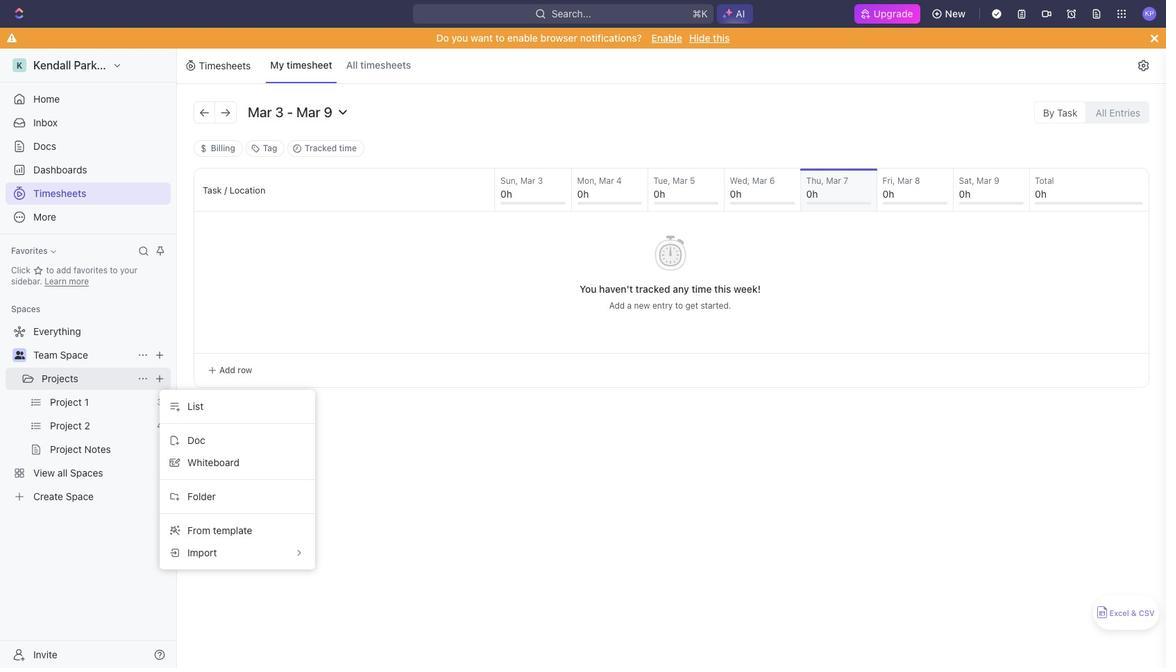 Task type: describe. For each thing, give the bounding box(es) containing it.
0h inside total 0h
[[1036, 188, 1047, 200]]

sun, mar 3 0h
[[501, 176, 543, 200]]

0 vertical spatial this
[[713, 32, 730, 44]]

whiteboard
[[188, 457, 240, 469]]

excel
[[1110, 609, 1130, 619]]

this inside you haven't tracked any time this week! add a new entry to get started.
[[715, 283, 732, 295]]

do
[[437, 32, 449, 44]]

whiteboard button
[[165, 452, 310, 474]]

excel & csv
[[1110, 609, 1155, 619]]

my timesheet
[[270, 59, 332, 71]]

6
[[770, 176, 775, 186]]

sun,
[[501, 176, 518, 186]]

enable
[[508, 32, 538, 44]]

0h for fri, mar 8 0h
[[883, 188, 895, 200]]

browser
[[541, 32, 578, 44]]

week!
[[734, 283, 761, 295]]

new
[[946, 8, 966, 19]]

by task
[[1044, 107, 1078, 118]]

spaces
[[11, 304, 40, 315]]

docs link
[[6, 135, 171, 158]]

entry
[[653, 301, 673, 311]]

all timesheets
[[346, 59, 411, 71]]

all for all timesheets
[[346, 59, 358, 71]]

thu, mar 7 0h
[[807, 176, 849, 200]]

timesheets link
[[6, 183, 171, 205]]

1 horizontal spatial timesheets
[[199, 60, 251, 72]]

8
[[915, 176, 921, 186]]

4
[[617, 176, 622, 186]]

import
[[188, 547, 217, 559]]

tue,
[[654, 176, 671, 186]]

0h for sat, mar 9 0h
[[960, 188, 971, 200]]

from template button
[[165, 520, 310, 542]]

sat,
[[960, 176, 975, 186]]

mar for mon, mar 4 0h
[[599, 176, 615, 186]]

enable
[[652, 32, 683, 44]]

0h for thu, mar 7 0h
[[807, 188, 818, 200]]

new button
[[926, 3, 974, 25]]

inbox
[[33, 117, 58, 128]]

timesheet
[[287, 59, 332, 71]]

add
[[610, 301, 625, 311]]

template
[[213, 525, 253, 537]]

to add favorites to your sidebar.
[[11, 265, 138, 287]]

task / location
[[203, 184, 266, 196]]

team space link
[[33, 345, 132, 367]]

docs
[[33, 140, 56, 152]]

home link
[[6, 88, 171, 110]]

team
[[33, 349, 58, 361]]

new
[[634, 301, 651, 311]]

all timesheets link
[[342, 49, 415, 83]]

0h for tue, mar 5 0h
[[654, 188, 666, 200]]

→
[[220, 105, 231, 120]]

learn more
[[45, 276, 89, 287]]

doc button
[[165, 430, 310, 452]]

notifications?
[[580, 32, 642, 44]]

mar for thu, mar 7 0h
[[827, 176, 842, 186]]

mar for wed, mar 6 0h
[[753, 176, 768, 186]]

tue, mar 5 0h
[[654, 176, 696, 200]]

upgrade link
[[855, 4, 921, 24]]

sat, mar 9 0h
[[960, 176, 1000, 200]]

mar for sat, mar 9 0h
[[977, 176, 992, 186]]

user group image
[[14, 351, 25, 360]]

location
[[230, 184, 266, 196]]

projects
[[42, 373, 78, 385]]

wed,
[[730, 176, 750, 186]]

/
[[225, 184, 227, 196]]

to left your
[[110, 265, 118, 276]]

mar for tue, mar 5 0h
[[673, 176, 688, 186]]

3
[[538, 176, 543, 186]]

⌘k
[[693, 8, 709, 19]]

learn more link
[[45, 276, 89, 287]]

by
[[1044, 107, 1055, 118]]

total 0h
[[1036, 176, 1055, 200]]

upgrade
[[874, 8, 914, 19]]

you
[[452, 32, 468, 44]]

space
[[60, 349, 88, 361]]

folder
[[188, 491, 216, 503]]

0h for sun, mar 3 0h
[[501, 188, 512, 200]]

total
[[1036, 176, 1055, 186]]

learn
[[45, 276, 67, 287]]



Task type: vqa. For each thing, say whether or not it's contained in the screenshot.
bottommost "Marketing"
no



Task type: locate. For each thing, give the bounding box(es) containing it.
6 0h from the left
[[883, 188, 895, 200]]

7 mar from the left
[[977, 176, 992, 186]]

all inside button
[[1096, 107, 1108, 118]]

haven't
[[600, 283, 633, 295]]

→ button
[[215, 102, 236, 123]]

0h inside thu, mar 7 0h
[[807, 188, 818, 200]]

1 vertical spatial timesheets
[[33, 188, 87, 199]]

sidebar navigation
[[0, 49, 177, 669]]

mar for sun, mar 3 0h
[[521, 176, 536, 186]]

0h inside "wed, mar 6 0h"
[[730, 188, 742, 200]]

this right hide
[[713, 32, 730, 44]]

all left timesheets
[[346, 59, 358, 71]]

my
[[270, 59, 284, 71]]

timesheets
[[199, 60, 251, 72], [33, 188, 87, 199]]

add
[[56, 265, 71, 276]]

tree containing team space
[[6, 321, 171, 508]]

click
[[11, 265, 33, 276]]

mar inside fri, mar 8 0h
[[898, 176, 913, 186]]

list button
[[165, 396, 310, 418]]

mar left 7
[[827, 176, 842, 186]]

want
[[471, 32, 493, 44]]

home
[[33, 93, 60, 105]]

time
[[692, 283, 712, 295]]

7 0h from the left
[[960, 188, 971, 200]]

sidebar.
[[11, 276, 42, 287]]

mar inside tue, mar 5 0h
[[673, 176, 688, 186]]

timesheets up →
[[199, 60, 251, 72]]

excel & csv link
[[1094, 596, 1160, 631]]

0h down "wed,"
[[730, 188, 742, 200]]

projects link
[[42, 368, 132, 390]]

mar inside the mon, mar 4 0h
[[599, 176, 615, 186]]

your
[[120, 265, 138, 276]]

to right the want
[[496, 32, 505, 44]]

this
[[713, 32, 730, 44], [715, 283, 732, 295]]

0h for wed, mar 6 0h
[[730, 188, 742, 200]]

timesheets
[[361, 59, 411, 71]]

0h
[[501, 188, 512, 200], [578, 188, 589, 200], [654, 188, 666, 200], [730, 188, 742, 200], [807, 188, 818, 200], [883, 188, 895, 200], [960, 188, 971, 200], [1036, 188, 1047, 200]]

0 vertical spatial all
[[346, 59, 358, 71]]

all left entries
[[1096, 107, 1108, 118]]

fri, mar 8 0h
[[883, 176, 921, 200]]

dashboards
[[33, 164, 87, 176]]

to
[[496, 32, 505, 44], [46, 265, 54, 276], [110, 265, 118, 276], [676, 301, 684, 311]]

all
[[346, 59, 358, 71], [1096, 107, 1108, 118]]

0h down total
[[1036, 188, 1047, 200]]

mar inside "wed, mar 6 0h"
[[753, 176, 768, 186]]

any
[[673, 283, 690, 295]]

favorites button
[[6, 243, 62, 260]]

from template
[[188, 525, 253, 537]]

team space
[[33, 349, 88, 361]]

1 vertical spatial all
[[1096, 107, 1108, 118]]

1 vertical spatial this
[[715, 283, 732, 295]]

0 vertical spatial timesheets
[[199, 60, 251, 72]]

2 0h from the left
[[578, 188, 589, 200]]

task right by
[[1058, 107, 1078, 118]]

favorites
[[11, 246, 48, 256]]

7
[[844, 176, 849, 186]]

csv
[[1140, 609, 1155, 619]]

1 vertical spatial task
[[203, 184, 222, 196]]

5 mar from the left
[[827, 176, 842, 186]]

←
[[199, 105, 210, 120]]

5
[[690, 176, 696, 186]]

mar left 8
[[898, 176, 913, 186]]

0h inside the mon, mar 4 0h
[[578, 188, 589, 200]]

all for all entries
[[1096, 107, 1108, 118]]

search...
[[552, 8, 592, 19]]

mar left 3
[[521, 176, 536, 186]]

0h inside fri, mar 8 0h
[[883, 188, 895, 200]]

mar
[[521, 176, 536, 186], [599, 176, 615, 186], [673, 176, 688, 186], [753, 176, 768, 186], [827, 176, 842, 186], [898, 176, 913, 186], [977, 176, 992, 186]]

folder button
[[165, 486, 310, 508]]

mar inside 'sun, mar 3 0h'
[[521, 176, 536, 186]]

to up learn
[[46, 265, 54, 276]]

fri,
[[883, 176, 896, 186]]

0h down fri,
[[883, 188, 895, 200]]

4 mar from the left
[[753, 176, 768, 186]]

wed, mar 6 0h
[[730, 176, 775, 200]]

dashboards link
[[6, 159, 171, 181]]

entries
[[1110, 107, 1141, 118]]

0 horizontal spatial timesheets
[[33, 188, 87, 199]]

tracked
[[636, 283, 671, 295]]

6 mar from the left
[[898, 176, 913, 186]]

1 horizontal spatial all
[[1096, 107, 1108, 118]]

mar inside thu, mar 7 0h
[[827, 176, 842, 186]]

inbox link
[[6, 112, 171, 134]]

all entries
[[1096, 107, 1141, 118]]

mon, mar 4 0h
[[578, 176, 622, 200]]

my timesheet link
[[266, 49, 337, 83]]

mar left the '5'
[[673, 176, 688, 186]]

timesheets inside sidebar navigation
[[33, 188, 87, 199]]

1 horizontal spatial task
[[1058, 107, 1078, 118]]

1 0h from the left
[[501, 188, 512, 200]]

started.
[[701, 301, 732, 311]]

task left /
[[203, 184, 222, 196]]

you
[[580, 283, 597, 295]]

0h inside sat, mar 9 0h
[[960, 188, 971, 200]]

1 mar from the left
[[521, 176, 536, 186]]

5 0h from the left
[[807, 188, 818, 200]]

from
[[188, 525, 210, 537]]

list
[[188, 401, 204, 413]]

hide
[[690, 32, 711, 44]]

a
[[628, 301, 632, 311]]

0h down sat,
[[960, 188, 971, 200]]

this up the started.
[[715, 283, 732, 295]]

0h down thu,
[[807, 188, 818, 200]]

more
[[69, 276, 89, 287]]

favorites
[[74, 265, 108, 276]]

0h down tue,
[[654, 188, 666, 200]]

invite
[[33, 649, 57, 661]]

mar left 6
[[753, 176, 768, 186]]

tree
[[6, 321, 171, 508]]

&
[[1132, 609, 1138, 619]]

thu,
[[807, 176, 824, 186]]

mon,
[[578, 176, 597, 186]]

3 mar from the left
[[673, 176, 688, 186]]

mar inside sat, mar 9 0h
[[977, 176, 992, 186]]

to inside you haven't tracked any time this week! add a new entry to get started.
[[676, 301, 684, 311]]

0h for mon, mar 4 0h
[[578, 188, 589, 200]]

to left get
[[676, 301, 684, 311]]

timesheets down dashboards
[[33, 188, 87, 199]]

0 vertical spatial task
[[1058, 107, 1078, 118]]

0h down sun, on the top of the page
[[501, 188, 512, 200]]

mar left 4
[[599, 176, 615, 186]]

import button
[[165, 542, 310, 565]]

0h inside tue, mar 5 0h
[[654, 188, 666, 200]]

0h down mon,
[[578, 188, 589, 200]]

tree inside sidebar navigation
[[6, 321, 171, 508]]

9
[[995, 176, 1000, 186]]

0h inside 'sun, mar 3 0h'
[[501, 188, 512, 200]]

mar left 9
[[977, 176, 992, 186]]

2 mar from the left
[[599, 176, 615, 186]]

get
[[686, 301, 699, 311]]

3 0h from the left
[[654, 188, 666, 200]]

mar for fri, mar 8 0h
[[898, 176, 913, 186]]

all entries button
[[1087, 101, 1150, 123]]

0 horizontal spatial all
[[346, 59, 358, 71]]

you haven't tracked any time this week! add a new entry to get started.
[[580, 283, 761, 311]]

doc
[[188, 435, 205, 447]]

by task button
[[1035, 101, 1087, 123]]

← button
[[194, 102, 215, 123]]

8 0h from the left
[[1036, 188, 1047, 200]]

0 horizontal spatial task
[[203, 184, 222, 196]]

task inside button
[[1058, 107, 1078, 118]]

4 0h from the left
[[730, 188, 742, 200]]



